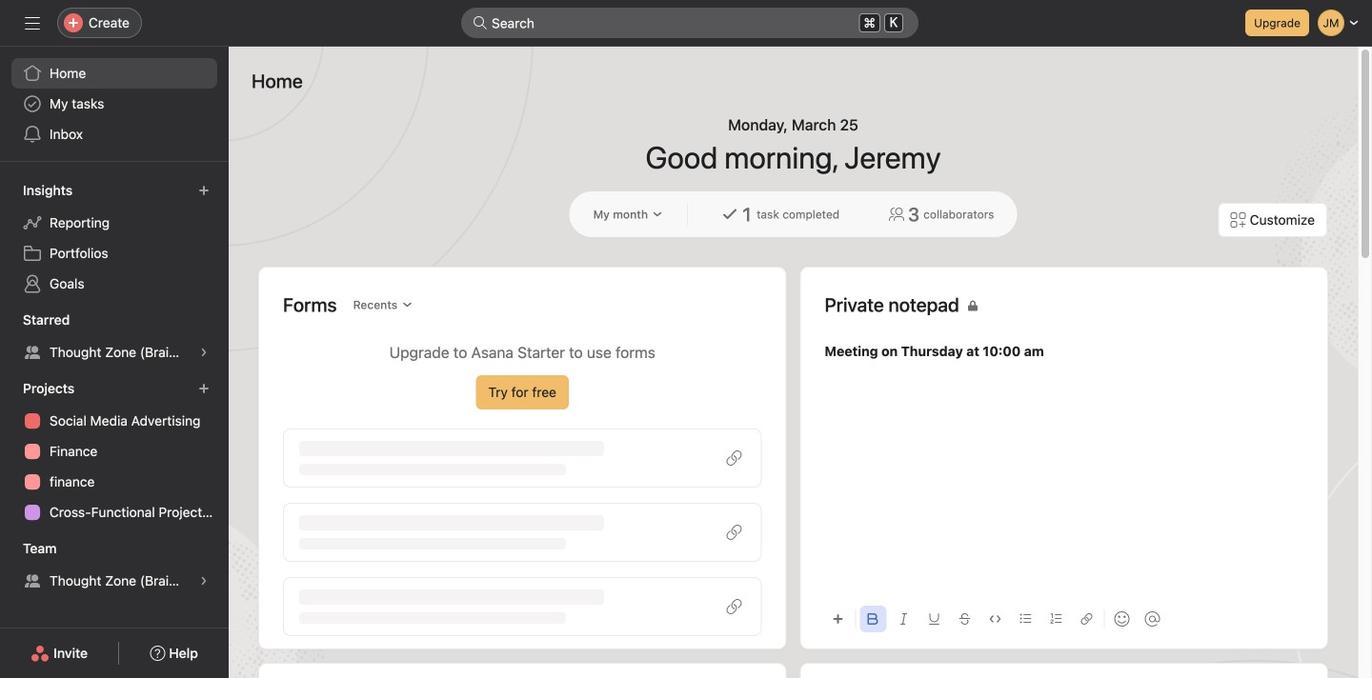 Task type: describe. For each thing, give the bounding box(es) containing it.
new project or portfolio image
[[198, 383, 210, 395]]

projects element
[[0, 372, 229, 532]]

emoji image
[[1115, 612, 1130, 627]]

underline image
[[929, 614, 940, 625]]

numbered list image
[[1051, 614, 1062, 625]]

hide sidebar image
[[25, 15, 40, 30]]

bold image
[[868, 614, 879, 625]]

at mention image
[[1145, 612, 1160, 627]]

strikethrough image
[[959, 614, 971, 625]]

see details, thought zone (brainstorm space) image
[[198, 347, 210, 358]]

Search tasks, projects, and more text field
[[461, 8, 919, 38]]

global element
[[0, 47, 229, 161]]



Task type: locate. For each thing, give the bounding box(es) containing it.
starred element
[[0, 303, 229, 372]]

italics image
[[898, 614, 910, 625]]

teams element
[[0, 532, 229, 600]]

see details, thought zone (brainstorm space) image
[[198, 576, 210, 587]]

insert an object image
[[832, 614, 844, 625]]

bulleted list image
[[1020, 614, 1032, 625]]

toolbar
[[825, 598, 1304, 640]]

new insights image
[[198, 185, 210, 196]]

link image
[[1081, 614, 1093, 625]]

None field
[[461, 8, 919, 38]]

insights element
[[0, 173, 229, 303]]

prominent image
[[473, 15, 488, 30]]

code image
[[990, 614, 1001, 625]]



Task type: vqa. For each thing, say whether or not it's contained in the screenshot.
Customize dropdown button on the top of the page
no



